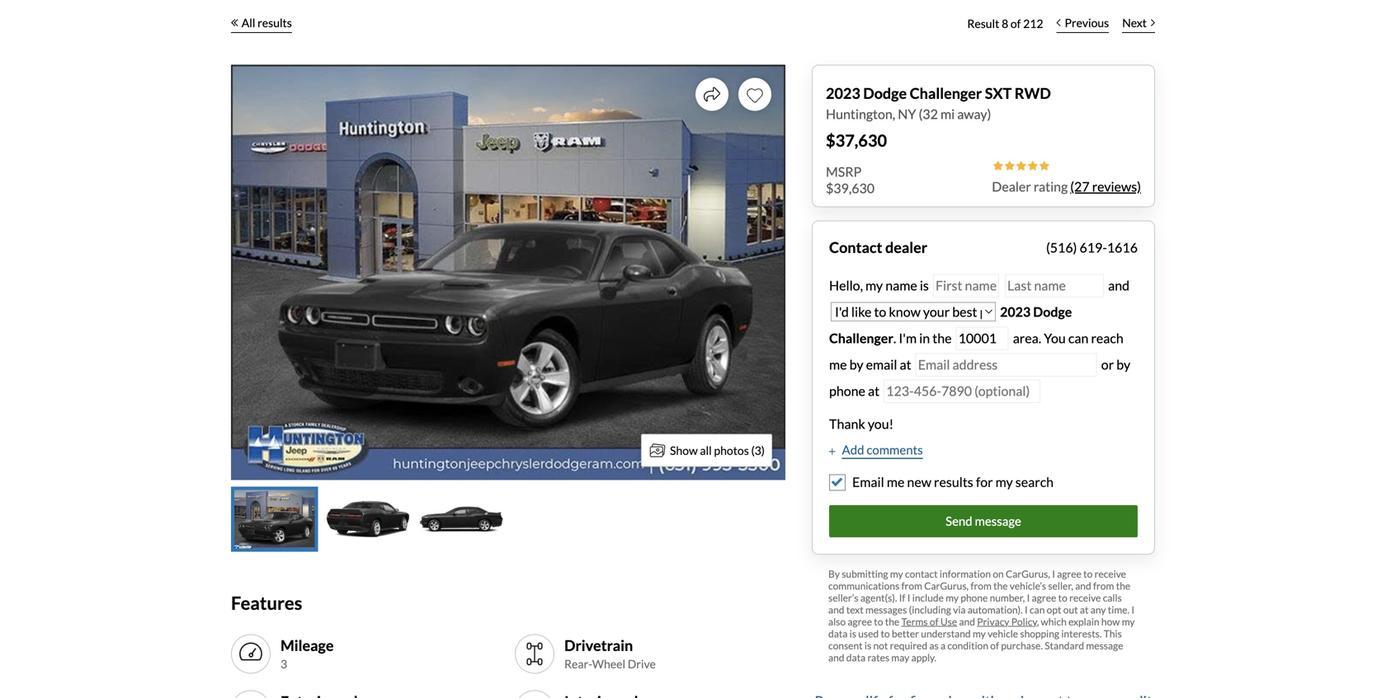 Task type: vqa. For each thing, say whether or not it's contained in the screenshot.
plus square icon for Can I get pre-qualified with poor credit?
no



Task type: describe. For each thing, give the bounding box(es) containing it.
features
[[231, 593, 302, 614]]

the up time.
[[1116, 580, 1130, 592]]

0 vertical spatial receive
[[1094, 568, 1126, 580]]

619-
[[1079, 240, 1107, 256]]

to inside , which explain how my data is used to better understand my vehicle shopping interests. this consent is not required as a condition of purchase. standard message and data rates may apply.
[[881, 628, 890, 640]]

1 vertical spatial data
[[846, 652, 866, 664]]

Email address email field
[[916, 354, 1097, 377]]

2 horizontal spatial of
[[1011, 17, 1021, 31]]

send message button
[[829, 506, 1138, 538]]

mileage
[[281, 637, 334, 655]]

0 horizontal spatial cargurus,
[[924, 580, 969, 592]]

.
[[893, 330, 896, 347]]

drive
[[628, 658, 656, 672]]

all results link
[[231, 5, 292, 42]]

condition
[[947, 640, 988, 652]]

submitting
[[842, 568, 888, 580]]

and inside , which explain how my data is used to better understand my vehicle shopping interests. this consent is not required as a condition of purchase. standard message and data rates may apply.
[[828, 652, 844, 664]]

phone inside or by phone at
[[829, 383, 865, 399]]

msrp
[[826, 164, 862, 180]]

mi
[[940, 106, 955, 122]]

212
[[1023, 17, 1043, 31]]

by inside area. you can reach me by email at
[[849, 357, 863, 373]]

drivetrain rear-wheel drive
[[564, 637, 656, 672]]

away)
[[957, 106, 991, 122]]

vehicle's
[[1010, 580, 1046, 592]]

which
[[1041, 616, 1067, 628]]

0 horizontal spatial agree
[[848, 616, 872, 628]]

thank
[[829, 416, 865, 432]]

drivetrain image
[[521, 641, 548, 668]]

result
[[967, 17, 999, 31]]

consent
[[828, 640, 863, 652]]

purchase.
[[1001, 640, 1043, 652]]

message inside , which explain how my data is used to better understand my vehicle shopping interests. this consent is not required as a condition of purchase. standard message and data rates may apply.
[[1086, 640, 1123, 652]]

photos
[[714, 444, 749, 458]]

new
[[907, 474, 931, 490]]

at inside by submitting my contact information on cargurus, i agree to receive communications from cargurus, from the vehicle's seller, and from the seller's agent(s). if i include my phone number, i agree to receive calls and text messages (including via automation). i can opt out at any time. i also agree to the
[[1080, 604, 1089, 616]]

to right seller,
[[1083, 568, 1093, 580]]

hello,
[[829, 278, 863, 294]]

or by phone at
[[829, 357, 1130, 399]]

for
[[976, 474, 993, 490]]

the up automation).
[[993, 580, 1008, 592]]

automation).
[[968, 604, 1023, 616]]

opt
[[1047, 604, 1061, 616]]

in
[[919, 330, 930, 347]]

(516)
[[1046, 240, 1077, 256]]

show
[[670, 444, 698, 458]]

via
[[953, 604, 966, 616]]

you!
[[868, 416, 894, 432]]

used
[[858, 628, 879, 640]]

1 vertical spatial me
[[887, 474, 904, 490]]

3
[[281, 658, 287, 672]]

2 from from the left
[[971, 580, 992, 592]]

0 vertical spatial data
[[828, 628, 848, 640]]

challenger for 2023 dodge challenger
[[829, 330, 893, 347]]

and right seller,
[[1075, 580, 1091, 592]]

agent(s).
[[860, 592, 897, 604]]

mileage image
[[238, 641, 264, 668]]

result 8 of 212
[[967, 17, 1043, 31]]

Last name field
[[1005, 274, 1104, 298]]

vehicle full photo image
[[231, 65, 785, 481]]

you
[[1044, 330, 1066, 347]]

rwd
[[1015, 84, 1051, 102]]

or
[[1101, 357, 1114, 373]]

$39,630
[[826, 180, 875, 196]]

1 from from the left
[[901, 580, 922, 592]]

dodge for 2023 dodge challenger
[[1033, 304, 1072, 320]]

(516) 619-1616
[[1046, 240, 1138, 256]]

(including
[[909, 604, 951, 616]]

challenger for 2023 dodge challenger sxt rwd huntington, ny (32 mi away)
[[910, 84, 982, 102]]

rating
[[1034, 179, 1068, 195]]

First name field
[[933, 274, 999, 298]]

. i'm in the
[[893, 330, 954, 347]]

as
[[929, 640, 939, 652]]

Phone (optional) telephone field
[[884, 380, 1040, 403]]

by inside or by phone at
[[1116, 357, 1130, 373]]

phone inside by submitting my contact information on cargurus, i agree to receive communications from cargurus, from the vehicle's seller, and from the seller's agent(s). if i include my phone number, i agree to receive calls and text messages (including via automation). i can opt out at any time. i also agree to the
[[961, 592, 988, 604]]

add comments button
[[829, 441, 923, 460]]

include
[[912, 592, 944, 604]]

(3)
[[751, 444, 765, 458]]

i right number,
[[1027, 592, 1030, 604]]

huntington,
[[826, 106, 895, 122]]

previous
[[1065, 16, 1109, 30]]

seller,
[[1048, 580, 1073, 592]]

email
[[852, 474, 884, 490]]

my right include on the right of the page
[[946, 592, 959, 604]]

all
[[700, 444, 712, 458]]

by
[[828, 568, 840, 580]]

view vehicle photo 2 image
[[325, 487, 411, 552]]

my left the name
[[865, 278, 883, 294]]

next
[[1122, 16, 1147, 30]]

add
[[842, 443, 864, 457]]

terms of use and privacy policy
[[901, 616, 1037, 628]]

of inside , which explain how my data is used to better understand my vehicle shopping interests. this consent is not required as a condition of purchase. standard message and data rates may apply.
[[990, 640, 999, 652]]

dealer
[[885, 239, 927, 257]]

out
[[1063, 604, 1078, 616]]

area. you can reach me by email at
[[829, 330, 1123, 373]]

to down agent(s).
[[874, 616, 883, 628]]

understand
[[921, 628, 971, 640]]

search
[[1015, 474, 1054, 490]]

message inside button
[[975, 514, 1021, 529]]

rear-
[[564, 658, 592, 672]]

view vehicle photo 1 image
[[231, 487, 318, 552]]

hello, my name is
[[829, 278, 931, 294]]

Zip code field
[[956, 327, 1009, 351]]

view vehicle photo 3 image
[[418, 487, 505, 552]]

8
[[1002, 17, 1008, 31]]

2023 dodge challenger sxt rwd huntington, ny (32 mi away)
[[826, 84, 1051, 122]]

my right for
[[995, 474, 1013, 490]]

,
[[1037, 616, 1039, 628]]

terms of use link
[[901, 616, 957, 628]]

previous link
[[1050, 5, 1116, 42]]

email
[[866, 357, 897, 373]]



Task type: locate. For each thing, give the bounding box(es) containing it.
by
[[849, 357, 863, 373], [1116, 357, 1130, 373]]

number,
[[990, 592, 1025, 604]]

this
[[1104, 628, 1122, 640]]

of down privacy
[[990, 640, 999, 652]]

comments
[[867, 443, 923, 457]]

results left for
[[934, 474, 973, 490]]

2 by from the left
[[1116, 357, 1130, 373]]

1 horizontal spatial agree
[[1032, 592, 1056, 604]]

dodge up ny
[[863, 84, 907, 102]]

of right 8 at the right top of the page
[[1011, 17, 1021, 31]]

at right email
[[900, 357, 911, 373]]

all
[[242, 16, 255, 30]]

to up which at bottom
[[1058, 592, 1067, 604]]

at inside or by phone at
[[868, 383, 880, 399]]

mileage 3
[[281, 637, 334, 672]]

time.
[[1108, 604, 1129, 616]]

$37,630
[[826, 131, 887, 151]]

me left new
[[887, 474, 904, 490]]

message right send
[[975, 514, 1021, 529]]

show all photos (3) link
[[641, 434, 772, 467]]

can inside by submitting my contact information on cargurus, i agree to receive communications from cargurus, from the vehicle's seller, and from the seller's agent(s). if i include my phone number, i agree to receive calls and text messages (including via automation). i can opt out at any time. i also agree to the
[[1030, 604, 1045, 616]]

my right how
[[1122, 616, 1135, 628]]

is right the name
[[920, 278, 929, 294]]

0 horizontal spatial can
[[1030, 604, 1045, 616]]

plus image
[[829, 448, 835, 456]]

1 by from the left
[[849, 357, 863, 373]]

0 horizontal spatial message
[[975, 514, 1021, 529]]

2 vertical spatial of
[[990, 640, 999, 652]]

1 horizontal spatial can
[[1068, 330, 1088, 347]]

also
[[828, 616, 846, 628]]

how
[[1101, 616, 1120, 628]]

data left rates
[[846, 652, 866, 664]]

me inside area. you can reach me by email at
[[829, 357, 847, 373]]

and
[[1106, 278, 1130, 294], [1075, 580, 1091, 592], [828, 604, 844, 616], [959, 616, 975, 628], [828, 652, 844, 664]]

phone up thank
[[829, 383, 865, 399]]

is
[[920, 278, 929, 294], [849, 628, 856, 640], [865, 640, 871, 652]]

phone up terms of use and privacy policy
[[961, 592, 988, 604]]

0 vertical spatial message
[[975, 514, 1021, 529]]

and down also
[[828, 652, 844, 664]]

agree right also
[[848, 616, 872, 628]]

dealer rating (27 reviews)
[[992, 179, 1141, 195]]

results right all
[[258, 16, 292, 30]]

challenger inside 2023 dodge challenger sxt rwd huntington, ny (32 mi away)
[[910, 84, 982, 102]]

0 vertical spatial me
[[829, 357, 847, 373]]

from left on
[[971, 580, 992, 592]]

drivetrain
[[564, 637, 633, 655]]

is left not
[[865, 640, 871, 652]]

0 horizontal spatial by
[[849, 357, 863, 373]]

text
[[846, 604, 864, 616]]

the right in
[[932, 330, 952, 347]]

(32
[[919, 106, 938, 122]]

1 horizontal spatial cargurus,
[[1006, 568, 1050, 580]]

challenger inside the 2023 dodge challenger
[[829, 330, 893, 347]]

1 horizontal spatial from
[[971, 580, 992, 592]]

1 horizontal spatial 2023
[[1000, 304, 1031, 320]]

communications
[[828, 580, 899, 592]]

1 vertical spatial agree
[[1032, 592, 1056, 604]]

can
[[1068, 330, 1088, 347], [1030, 604, 1045, 616]]

2023 up area.
[[1000, 304, 1031, 320]]

show all photos (3)
[[670, 444, 765, 458]]

2 vertical spatial agree
[[848, 616, 872, 628]]

cargurus, right on
[[1006, 568, 1050, 580]]

ny
[[898, 106, 916, 122]]

reach
[[1091, 330, 1123, 347]]

if
[[899, 592, 905, 604]]

may
[[891, 652, 909, 664]]

0 vertical spatial dodge
[[863, 84, 907, 102]]

required
[[890, 640, 927, 652]]

1 horizontal spatial of
[[990, 640, 999, 652]]

agree up ,
[[1032, 592, 1056, 604]]

1 horizontal spatial challenger
[[910, 84, 982, 102]]

0 vertical spatial agree
[[1057, 568, 1081, 580]]

dodge inside the 2023 dodge challenger
[[1033, 304, 1072, 320]]

1 vertical spatial message
[[1086, 640, 1123, 652]]

can left 'opt'
[[1030, 604, 1045, 616]]

is left used
[[849, 628, 856, 640]]

chevron right image
[[1151, 19, 1155, 27]]

data down text
[[828, 628, 848, 640]]

3 from from the left
[[1093, 580, 1114, 592]]

wheel
[[592, 658, 625, 672]]

i left ,
[[1025, 604, 1028, 616]]

dodge for 2023 dodge challenger sxt rwd huntington, ny (32 mi away)
[[863, 84, 907, 102]]

my
[[865, 278, 883, 294], [995, 474, 1013, 490], [890, 568, 903, 580], [946, 592, 959, 604], [1122, 616, 1135, 628], [973, 628, 986, 640]]

can right you on the right of the page
[[1068, 330, 1088, 347]]

1 horizontal spatial is
[[865, 640, 871, 652]]

0 horizontal spatial at
[[868, 383, 880, 399]]

from
[[901, 580, 922, 592], [971, 580, 992, 592], [1093, 580, 1114, 592]]

challenger up mi
[[910, 84, 982, 102]]

explain
[[1068, 616, 1099, 628]]

1 vertical spatial can
[[1030, 604, 1045, 616]]

1 vertical spatial results
[[934, 474, 973, 490]]

at inside area. you can reach me by email at
[[900, 357, 911, 373]]

the left terms
[[885, 616, 899, 628]]

send message
[[946, 514, 1021, 529]]

0 vertical spatial can
[[1068, 330, 1088, 347]]

dodge inside 2023 dodge challenger sxt rwd huntington, ny (32 mi away)
[[863, 84, 907, 102]]

message
[[975, 514, 1021, 529], [1086, 640, 1123, 652]]

chevron left image
[[1056, 19, 1061, 27]]

1 vertical spatial receive
[[1069, 592, 1101, 604]]

all results
[[242, 16, 292, 30]]

at down email
[[868, 383, 880, 399]]

1 horizontal spatial dodge
[[1033, 304, 1072, 320]]

challenger up email
[[829, 330, 893, 347]]

2023 inside 2023 dodge challenger sxt rwd huntington, ny (32 mi away)
[[826, 84, 860, 102]]

me left email
[[829, 357, 847, 373]]

0 vertical spatial results
[[258, 16, 292, 30]]

and right use
[[959, 616, 975, 628]]

from up (including at the right bottom of the page
[[901, 580, 922, 592]]

0 horizontal spatial is
[[849, 628, 856, 640]]

by right or
[[1116, 357, 1130, 373]]

thank you!
[[829, 416, 894, 432]]

agree up out
[[1057, 568, 1081, 580]]

send
[[946, 514, 972, 529]]

2 horizontal spatial agree
[[1057, 568, 1081, 580]]

on
[[993, 568, 1004, 580]]

cargurus, up via
[[924, 580, 969, 592]]

of left use
[[930, 616, 938, 628]]

1 vertical spatial at
[[868, 383, 880, 399]]

standard
[[1045, 640, 1084, 652]]

dodge
[[863, 84, 907, 102], [1033, 304, 1072, 320]]

(27
[[1070, 179, 1090, 195]]

at
[[900, 357, 911, 373], [868, 383, 880, 399], [1080, 604, 1089, 616]]

0 horizontal spatial 2023
[[826, 84, 860, 102]]

next link
[[1116, 5, 1162, 42]]

chevron double left image
[[231, 19, 238, 27]]

2023
[[826, 84, 860, 102], [1000, 304, 1031, 320]]

seller's
[[828, 592, 858, 604]]

my left vehicle
[[973, 628, 986, 640]]

i right time.
[[1131, 604, 1134, 616]]

2023 up huntington,
[[826, 84, 860, 102]]

0 horizontal spatial challenger
[[829, 330, 893, 347]]

and left text
[[828, 604, 844, 616]]

0 vertical spatial of
[[1011, 17, 1021, 31]]

2023 for 2023 dodge challenger sxt rwd huntington, ny (32 mi away)
[[826, 84, 860, 102]]

2 vertical spatial at
[[1080, 604, 1089, 616]]

add comments
[[842, 443, 923, 457]]

2023 for 2023 dodge challenger
[[1000, 304, 1031, 320]]

1 horizontal spatial me
[[887, 474, 904, 490]]

1616
[[1107, 240, 1138, 256]]

0 horizontal spatial of
[[930, 616, 938, 628]]

0 horizontal spatial phone
[[829, 383, 865, 399]]

phone
[[829, 383, 865, 399], [961, 592, 988, 604]]

1 horizontal spatial results
[[934, 474, 973, 490]]

cargurus,
[[1006, 568, 1050, 580], [924, 580, 969, 592]]

i right 'vehicle's'
[[1052, 568, 1055, 580]]

by left email
[[849, 357, 863, 373]]

results
[[258, 16, 292, 30], [934, 474, 973, 490]]

privacy policy link
[[977, 616, 1037, 628]]

i'm
[[899, 330, 917, 347]]

0 horizontal spatial me
[[829, 357, 847, 373]]

0 vertical spatial challenger
[[910, 84, 982, 102]]

of
[[1011, 17, 1021, 31], [930, 616, 938, 628], [990, 640, 999, 652]]

vehicle
[[988, 628, 1018, 640]]

1 vertical spatial 2023
[[1000, 304, 1031, 320]]

information
[[940, 568, 991, 580]]

agree
[[1057, 568, 1081, 580], [1032, 592, 1056, 604], [848, 616, 872, 628]]

, which explain how my data is used to better understand my vehicle shopping interests. this consent is not required as a condition of purchase. standard message and data rates may apply.
[[828, 616, 1135, 664]]

1 vertical spatial dodge
[[1033, 304, 1072, 320]]

receive up explain
[[1069, 592, 1101, 604]]

0 horizontal spatial from
[[901, 580, 922, 592]]

my up the if
[[890, 568, 903, 580]]

1 vertical spatial phone
[[961, 592, 988, 604]]

at right out
[[1080, 604, 1089, 616]]

1 vertical spatial of
[[930, 616, 938, 628]]

(27 reviews) button
[[1070, 177, 1141, 197]]

1 vertical spatial challenger
[[829, 330, 893, 347]]

receive up calls
[[1094, 568, 1126, 580]]

1 horizontal spatial phone
[[961, 592, 988, 604]]

2023 inside the 2023 dodge challenger
[[1000, 304, 1031, 320]]

tab list
[[231, 487, 785, 552]]

dealer
[[992, 179, 1031, 195]]

0 horizontal spatial dodge
[[863, 84, 907, 102]]

area.
[[1013, 330, 1041, 347]]

2 horizontal spatial at
[[1080, 604, 1089, 616]]

1 horizontal spatial by
[[1116, 357, 1130, 373]]

can inside area. you can reach me by email at
[[1068, 330, 1088, 347]]

to
[[1083, 568, 1093, 580], [1058, 592, 1067, 604], [874, 616, 883, 628], [881, 628, 890, 640]]

and down 1616 on the top right of page
[[1106, 278, 1130, 294]]

a
[[940, 640, 946, 652]]

i right the if
[[907, 592, 910, 604]]

2023 dodge challenger
[[829, 304, 1072, 347]]

terms
[[901, 616, 928, 628]]

1 horizontal spatial at
[[900, 357, 911, 373]]

2 horizontal spatial from
[[1093, 580, 1114, 592]]

dodge down the last name "field"
[[1033, 304, 1072, 320]]

share image
[[704, 86, 720, 103]]

message down how
[[1086, 640, 1123, 652]]

contact
[[829, 239, 882, 257]]

calls
[[1103, 592, 1122, 604]]

0 horizontal spatial results
[[258, 16, 292, 30]]

use
[[940, 616, 957, 628]]

contact dealer
[[829, 239, 927, 257]]

2 horizontal spatial is
[[920, 278, 929, 294]]

sxt
[[985, 84, 1012, 102]]

0 vertical spatial phone
[[829, 383, 865, 399]]

to right used
[[881, 628, 890, 640]]

apply.
[[911, 652, 936, 664]]

policy
[[1011, 616, 1037, 628]]

contact
[[905, 568, 938, 580]]

0 vertical spatial 2023
[[826, 84, 860, 102]]

msrp $39,630
[[826, 164, 875, 196]]

from up any at bottom
[[1093, 580, 1114, 592]]

1 horizontal spatial message
[[1086, 640, 1123, 652]]

0 vertical spatial at
[[900, 357, 911, 373]]



